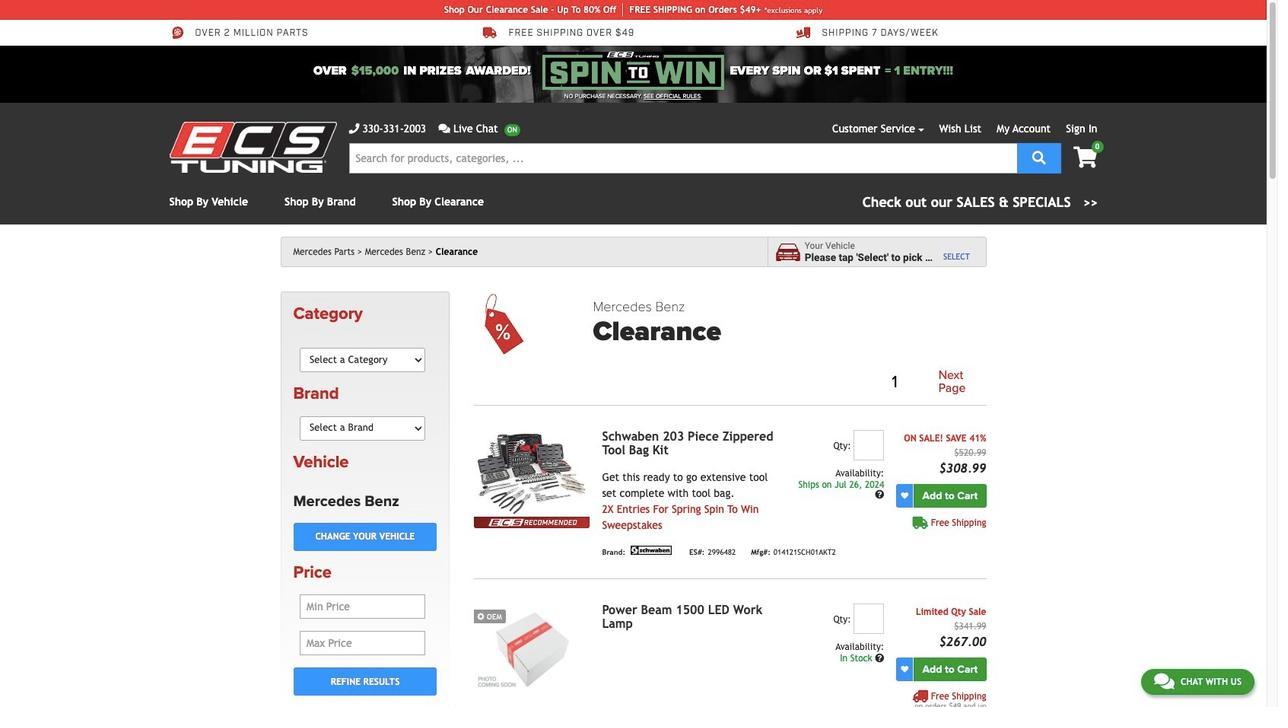 Task type: describe. For each thing, give the bounding box(es) containing it.
2 question circle image from the top
[[876, 654, 885, 663]]

ecs tuning image
[[169, 122, 337, 173]]

1 vertical spatial comments image
[[1155, 672, 1175, 690]]

shopping cart image
[[1074, 147, 1098, 168]]

2 add to wish list image from the top
[[901, 666, 909, 673]]

search image
[[1033, 150, 1046, 164]]

es#2996482 - 014121sch01akt2 - schwaben 203 piece zippered tool bag kit  - get this ready to go extensive tool set complete with tool bag. - schwaben - audi bmw volkswagen mercedes benz mini porsche image
[[475, 430, 590, 517]]

0 vertical spatial comments image
[[439, 123, 451, 134]]

ecs tuning recommends this product. image
[[475, 517, 590, 528]]

1 question circle image from the top
[[876, 490, 885, 500]]

Search text field
[[349, 143, 1017, 174]]



Task type: vqa. For each thing, say whether or not it's contained in the screenshot.
phone Icon
yes



Task type: locate. For each thing, give the bounding box(es) containing it.
phone image
[[349, 123, 360, 134]]

thumbnail image image
[[475, 604, 590, 690]]

0 horizontal spatial comments image
[[439, 123, 451, 134]]

1 horizontal spatial comments image
[[1155, 672, 1175, 690]]

schwaben - corporate logo image
[[629, 546, 674, 555]]

ecs tuning 'spin to win' contest logo image
[[543, 52, 724, 90]]

paginated product list navigation navigation
[[593, 366, 987, 399]]

None number field
[[854, 430, 885, 460], [854, 604, 885, 634], [854, 430, 885, 460], [854, 604, 885, 634]]

question circle image
[[876, 490, 885, 500], [876, 654, 885, 663]]

0 vertical spatial question circle image
[[876, 490, 885, 500]]

add to wish list image
[[901, 492, 909, 500], [901, 666, 909, 673]]

1 vertical spatial question circle image
[[876, 654, 885, 663]]

Max Price number field
[[300, 631, 425, 656]]

1 vertical spatial add to wish list image
[[901, 666, 909, 673]]

1 add to wish list image from the top
[[901, 492, 909, 500]]

Min Price number field
[[300, 595, 425, 619]]

comments image
[[439, 123, 451, 134], [1155, 672, 1175, 690]]

0 vertical spatial add to wish list image
[[901, 492, 909, 500]]



